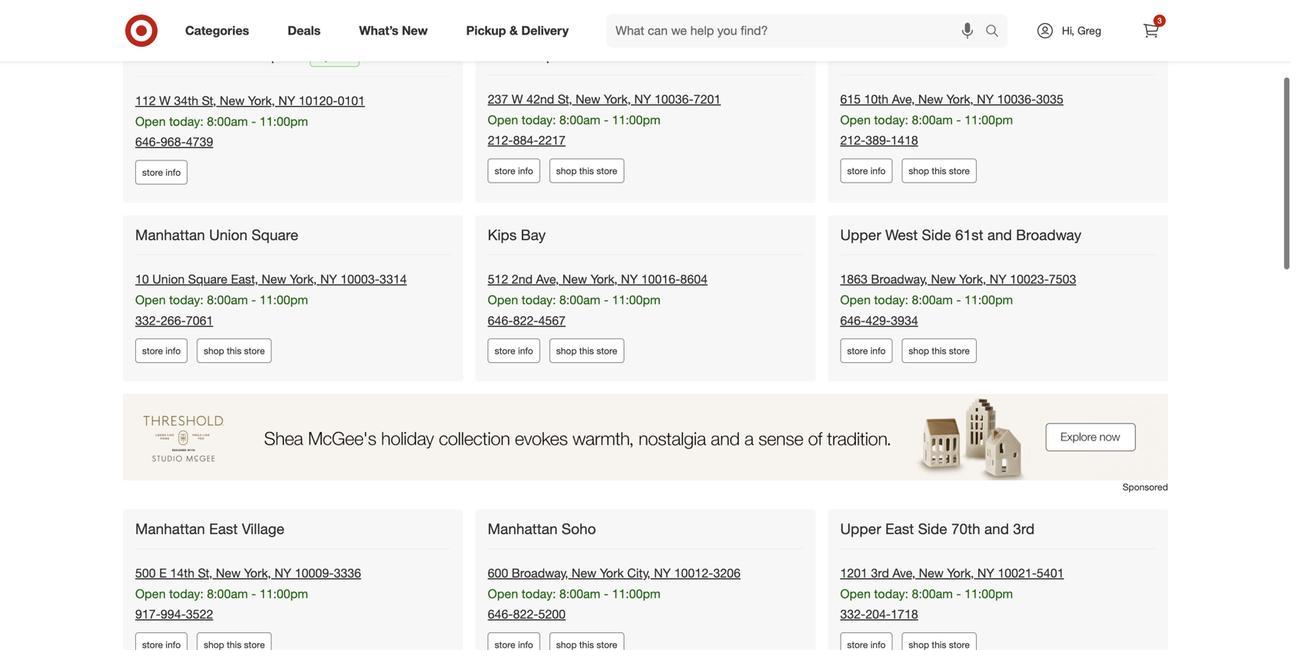 Task type: locate. For each thing, give the bounding box(es) containing it.
w inside 112 w 34th st, new york, ny 10120-0101 open today: 8:00am - 11:00pm 646-968-4739
[[159, 93, 171, 108]]

11:00pm inside 112 w 34th st, new york, ny 10120-0101 open today: 8:00am - 11:00pm 646-968-4739
[[260, 114, 308, 129]]

0 horizontal spatial 42nd
[[526, 92, 554, 107]]

side inside upper west side 61st and broadway link
[[922, 226, 951, 244]]

112
[[135, 93, 156, 108]]

village
[[242, 521, 284, 538]]

822-
[[513, 313, 538, 328], [513, 608, 538, 623]]

0 vertical spatial broadway,
[[871, 272, 928, 287]]

w for times
[[512, 92, 523, 107]]

info down 968-
[[166, 167, 181, 178]]

500
[[135, 566, 156, 581]]

today: inside the 1201 3rd ave, new york, ny 10021-5401 open today: 8:00am - 11:00pm 332-204-1718
[[874, 587, 908, 602]]

1 horizontal spatial east
[[885, 521, 914, 538]]

11:00pm down 237 w 42nd st, new york, ny 10036-7201 link
[[612, 112, 661, 127]]

store info link down 389-
[[840, 159, 893, 183]]

store info link for upper west side 61st and broadway
[[840, 339, 893, 364]]

shop for west
[[909, 346, 929, 357]]

broadway, inside 600 broadway, new york city, ny 10012-3206 open today: 8:00am - 11:00pm 646-822-5200
[[512, 566, 568, 581]]

what's new link
[[346, 14, 447, 48]]

1 10036- from the left
[[655, 92, 694, 107]]

york, inside 1863 broadway, new york, ny 10023-7503 open today: 8:00am - 11:00pm 646-429-3934
[[959, 272, 986, 287]]

shop for hells
[[909, 165, 929, 177]]

broadway, up 3934
[[871, 272, 928, 287]]

1 horizontal spatial 42nd
[[582, 46, 615, 64]]

- inside 615 10th ave, new york, ny 10036-3035 open today: 8:00am - 11:00pm 212-389-1418
[[956, 112, 961, 127]]

0 horizontal spatial 10036-
[[655, 92, 694, 107]]

square for 10 union square east, new york, ny 10003-3314 open today: 8:00am - 11:00pm 332-266-7061
[[188, 272, 228, 287]]

st, inside 112 w 34th st, new york, ny 10120-0101 open today: 8:00am - 11:00pm 646-968-4739
[[202, 93, 216, 108]]

upper for upper east side 70th and 3rd
[[840, 521, 881, 538]]

3336
[[334, 566, 361, 581]]

0 vertical spatial 822-
[[513, 313, 538, 328]]

today: inside 500 e 14th st, new york, ny 10009-3336 open today: 8:00am - 11:00pm 917-994-3522
[[169, 587, 203, 602]]

side for 70th
[[918, 521, 947, 538]]

store down 266-
[[142, 346, 163, 357]]

shop down 7061
[[204, 346, 224, 357]]

shop
[[556, 165, 577, 177], [909, 165, 929, 177], [204, 346, 224, 357], [556, 346, 577, 357], [909, 346, 929, 357]]

shop this store button for hells
[[902, 159, 977, 183]]

11:00pm down 10009-
[[260, 587, 308, 602]]

8:00am inside 1863 broadway, new york, ny 10023-7503 open today: 8:00am - 11:00pm 646-429-3934
[[912, 293, 953, 308]]

ny left 10016- on the top of page
[[621, 272, 638, 287]]

york, inside 615 10th ave, new york, ny 10036-3035 open today: 8:00am - 11:00pm 212-389-1418
[[946, 92, 973, 107]]

manhattan herald square
[[135, 46, 303, 64]]

0 horizontal spatial 212-
[[488, 133, 513, 148]]

646-
[[135, 135, 161, 150], [488, 313, 513, 328], [840, 313, 865, 328], [488, 608, 513, 623]]

11:00pm down "10021-"
[[964, 587, 1013, 602]]

8:00am down 615 10th ave, new york, ny 10036-3035 link
[[912, 112, 953, 127]]

212-884-2217 link
[[488, 133, 566, 148]]

square down deals
[[256, 46, 303, 64]]

8:00am down the 112 w 34th st, new york, ny 10120-0101 link
[[207, 114, 248, 129]]

today: up the 212-389-1418 link
[[874, 112, 908, 127]]

st, inside '237 w 42nd st, new york, ny 10036-7201 open today: 8:00am - 11:00pm 212-884-2217'
[[558, 92, 572, 107]]

2 10036- from the left
[[997, 92, 1036, 107]]

open inside 112 w 34th st, new york, ny 10120-0101 open today: 8:00am - 11:00pm 646-968-4739
[[135, 114, 166, 129]]

11:00pm down 1863 broadway, new york, ny 10023-7503 link
[[964, 293, 1013, 308]]

1 212- from the left
[[488, 133, 513, 148]]

ny left 10023-
[[990, 272, 1006, 287]]

0 vertical spatial 42nd
[[582, 46, 615, 64]]

0 vertical spatial side
[[922, 226, 951, 244]]

side left 61st
[[922, 226, 951, 244]]

side
[[922, 226, 951, 244], [918, 521, 947, 538]]

0 vertical spatial ave,
[[892, 92, 915, 107]]

new inside 615 10th ave, new york, ny 10036-3035 open today: 8:00am - 11:00pm 212-389-1418
[[918, 92, 943, 107]]

st, inside 500 e 14th st, new york, ny 10009-3336 open today: 8:00am - 11:00pm 917-994-3522
[[198, 566, 212, 581]]

side for 61st
[[922, 226, 951, 244]]

1 vertical spatial broadway,
[[512, 566, 568, 581]]

open down 237
[[488, 112, 518, 127]]

1 vertical spatial 332-
[[840, 608, 865, 623]]

8:00am down 512 2nd ave, new york, ny 10016-8604 link on the top of page
[[559, 293, 600, 308]]

ny inside 600 broadway, new york city, ny 10012-3206 open today: 8:00am - 11:00pm 646-822-5200
[[654, 566, 671, 581]]

york, inside 112 w 34th st, new york, ny 10120-0101 open today: 8:00am - 11:00pm 646-968-4739
[[248, 93, 275, 108]]

manhattan up 10th
[[840, 46, 910, 64]]

2 212- from the left
[[840, 133, 865, 148]]

11:00pm inside '237 w 42nd st, new york, ny 10036-7201 open today: 8:00am - 11:00pm 212-884-2217'
[[612, 112, 661, 127]]

1 horizontal spatial 3rd
[[1013, 521, 1035, 538]]

917-994-3522 link
[[135, 608, 213, 623]]

0 vertical spatial upper
[[840, 226, 881, 244]]

broadway, for upper
[[871, 272, 928, 287]]

0 horizontal spatial 3rd
[[871, 566, 889, 581]]

york, down 70th
[[947, 566, 974, 581]]

today: inside '237 w 42nd st, new york, ny 10036-7201 open today: 8:00am - 11:00pm 212-884-2217'
[[522, 112, 556, 127]]

ny left 10009-
[[274, 566, 291, 581]]

0 horizontal spatial union
[[152, 272, 185, 287]]

10003-
[[341, 272, 379, 287]]

store info down 266-
[[142, 346, 181, 357]]

store info link for manhattan herald square
[[135, 160, 188, 185]]

1201 3rd ave, new york, ny 10021-5401 link
[[840, 566, 1064, 581]]

this for bay
[[579, 346, 594, 357]]

york, down 61st
[[959, 272, 986, 287]]

today: inside 10 union square east, new york, ny 10003-3314 open today: 8:00am - 11:00pm 332-266-7061
[[169, 293, 203, 308]]

store info for kips bay
[[495, 346, 533, 357]]

2217
[[538, 133, 566, 148]]

11:00pm
[[612, 112, 661, 127], [964, 112, 1013, 127], [260, 114, 308, 129], [260, 293, 308, 308], [612, 293, 661, 308], [964, 293, 1013, 308], [260, 587, 308, 602], [612, 587, 661, 602], [964, 587, 1013, 602]]

store info down 884-
[[495, 165, 533, 177]]

0101
[[338, 93, 365, 108]]

0 vertical spatial 332-
[[135, 313, 161, 328]]

2 upper from the top
[[840, 521, 881, 538]]

info
[[518, 165, 533, 177], [870, 165, 886, 177], [166, 167, 181, 178], [166, 346, 181, 357], [518, 346, 533, 357], [870, 346, 886, 357]]

this down 615 10th ave, new york, ny 10036-3035 open today: 8:00am - 11:00pm 212-389-1418
[[932, 165, 946, 177]]

332- down 1201
[[840, 608, 865, 623]]

store info
[[495, 165, 533, 177], [847, 165, 886, 177], [142, 167, 181, 178], [142, 346, 181, 357], [495, 346, 533, 357], [847, 346, 886, 357]]

212- inside '237 w 42nd st, new york, ny 10036-7201 open today: 8:00am - 11:00pm 212-884-2217'
[[488, 133, 513, 148]]

shop this store down 3934
[[909, 346, 970, 357]]

What can we help you find? suggestions appear below search field
[[606, 14, 989, 48]]

store info link down 646-822-4567 link
[[488, 339, 540, 364]]

broadway, inside 1863 broadway, new york, ny 10023-7503 open today: 8:00am - 11:00pm 646-429-3934
[[871, 272, 928, 287]]

10036- inside 615 10th ave, new york, ny 10036-3035 open today: 8:00am - 11:00pm 212-389-1418
[[997, 92, 1036, 107]]

kips bay link
[[488, 226, 549, 245]]

shop for square
[[556, 165, 577, 177]]

- down 500 e 14th st, new york, ny 10009-3336 link
[[251, 587, 256, 602]]

1 horizontal spatial union
[[209, 226, 248, 244]]

manhattan for manhattan soho
[[488, 521, 558, 538]]

34th
[[174, 93, 198, 108]]

shop this store for square
[[556, 165, 617, 177]]

st, right 34th
[[202, 93, 216, 108]]

open down the 512
[[488, 293, 518, 308]]

today: up 332-266-7061 link
[[169, 293, 203, 308]]

york
[[600, 566, 624, 581]]

389-
[[865, 133, 891, 148]]

ny inside the 1201 3rd ave, new york, ny 10021-5401 open today: 8:00am - 11:00pm 332-204-1718
[[977, 566, 994, 581]]

manhattan up 'e'
[[135, 521, 205, 538]]

open inside 10 union square east, new york, ny 10003-3314 open today: 8:00am - 11:00pm 332-266-7061
[[135, 293, 166, 308]]

store down 968-
[[142, 167, 163, 178]]

york, down herald
[[248, 93, 275, 108]]

- down york
[[604, 587, 609, 602]]

today: up 646-822-4567 link
[[522, 293, 556, 308]]

open down 1201
[[840, 587, 871, 602]]

east
[[209, 521, 238, 538], [885, 521, 914, 538]]

store info link for kips bay
[[488, 339, 540, 364]]

new
[[402, 23, 428, 38], [576, 92, 600, 107], [918, 92, 943, 107], [220, 93, 245, 108], [262, 272, 286, 287], [562, 272, 587, 287], [931, 272, 956, 287], [216, 566, 241, 581], [572, 566, 596, 581], [919, 566, 944, 581]]

8:00am inside the 1201 3rd ave, new york, ny 10021-5401 open today: 8:00am - 11:00pm 332-204-1718
[[912, 587, 953, 602]]

upper up 1201
[[840, 521, 881, 538]]

0 horizontal spatial east
[[209, 521, 238, 538]]

union inside 10 union square east, new york, ny 10003-3314 open today: 8:00am - 11:00pm 332-266-7061
[[152, 272, 185, 287]]

shop down 1418
[[909, 165, 929, 177]]

1 horizontal spatial 10036-
[[997, 92, 1036, 107]]

info for hells
[[870, 165, 886, 177]]

store down 512 2nd ave, new york, ny 10016-8604 open today: 8:00am - 11:00pm 646-822-4567
[[596, 346, 617, 357]]

square down delivery
[[531, 46, 578, 64]]

search
[[978, 25, 1015, 40]]

square
[[256, 46, 303, 64], [531, 46, 578, 64], [252, 226, 298, 244], [188, 272, 228, 287]]

open down 615
[[840, 112, 871, 127]]

0 horizontal spatial w
[[159, 93, 171, 108]]

ny down street
[[634, 92, 651, 107]]

42nd right 237
[[526, 92, 554, 107]]

open inside 1863 broadway, new york, ny 10023-7503 open today: 8:00am - 11:00pm 646-429-3934
[[840, 293, 871, 308]]

646- down 1863
[[840, 313, 865, 328]]

manhattan hells kitchen
[[840, 46, 1000, 64]]

2 vertical spatial ave,
[[892, 566, 915, 581]]

ave, right 2nd
[[536, 272, 559, 287]]

- inside 500 e 14th st, new york, ny 10009-3336 open today: 8:00am - 11:00pm 917-994-3522
[[251, 587, 256, 602]]

1 east from the left
[[209, 521, 238, 538]]

manhattan for manhattan union square
[[135, 226, 205, 244]]

1 vertical spatial and
[[984, 521, 1009, 538]]

112 w 34th st, new york, ny 10120-0101 link
[[135, 93, 365, 108]]

0 vertical spatial and
[[987, 226, 1012, 244]]

0 horizontal spatial 332-
[[135, 313, 161, 328]]

upper west side 61st and broadway link
[[840, 226, 1084, 245]]

new inside 112 w 34th st, new york, ny 10120-0101 open today: 8:00am - 11:00pm 646-968-4739
[[220, 93, 245, 108]]

union right 10
[[152, 272, 185, 287]]

and
[[987, 226, 1012, 244], [984, 521, 1009, 538]]

york, inside 512 2nd ave, new york, ny 10016-8604 open today: 8:00am - 11:00pm 646-822-4567
[[591, 272, 618, 287]]

east,
[[231, 272, 258, 287]]

646- inside 600 broadway, new york city, ny 10012-3206 open today: 8:00am - 11:00pm 646-822-5200
[[488, 608, 513, 623]]

store down 429-
[[847, 346, 868, 357]]

1 vertical spatial 3rd
[[871, 566, 889, 581]]

manhattan hells kitchen link
[[840, 46, 1003, 64]]

822- inside 600 broadway, new york city, ny 10012-3206 open today: 8:00am - 11:00pm 646-822-5200
[[513, 608, 538, 623]]

1 822- from the top
[[513, 313, 538, 328]]

ave, inside the 1201 3rd ave, new york, ny 10021-5401 open today: 8:00am - 11:00pm 332-204-1718
[[892, 566, 915, 581]]

info down 266-
[[166, 346, 181, 357]]

w right 112
[[159, 93, 171, 108]]

822- inside 512 2nd ave, new york, ny 10016-8604 open today: 8:00am - 11:00pm 646-822-4567
[[513, 313, 538, 328]]

categories
[[185, 23, 249, 38]]

york, down village
[[244, 566, 271, 581]]

and for broadway
[[987, 226, 1012, 244]]

&
[[509, 23, 518, 38]]

1 vertical spatial 822-
[[513, 608, 538, 623]]

2 822- from the top
[[513, 608, 538, 623]]

3rd up "10021-"
[[1013, 521, 1035, 538]]

york, inside '237 w 42nd st, new york, ny 10036-7201 open today: 8:00am - 11:00pm 212-884-2217'
[[604, 92, 631, 107]]

0 horizontal spatial broadway,
[[512, 566, 568, 581]]

10021-
[[998, 566, 1037, 581]]

1 horizontal spatial 332-
[[840, 608, 865, 623]]

hi, greg
[[1062, 24, 1101, 37]]

1863 broadway, new york, ny 10023-7503 link
[[840, 272, 1076, 287]]

shop this store button for bay
[[549, 339, 624, 364]]

shop this store for bay
[[556, 346, 617, 357]]

1 vertical spatial upper
[[840, 521, 881, 538]]

info for square
[[518, 165, 533, 177]]

new down the upper west side 61st and broadway
[[931, 272, 956, 287]]

11:00pm inside 512 2nd ave, new york, ny 10016-8604 open today: 8:00am - 11:00pm 646-822-4567
[[612, 293, 661, 308]]

7061
[[186, 313, 213, 328]]

manhattan union square
[[135, 226, 298, 244]]

ave, right 10th
[[892, 92, 915, 107]]

info down 646-822-4567 link
[[518, 346, 533, 357]]

ny left 10120- at top
[[278, 93, 295, 108]]

manhattan
[[135, 46, 205, 64], [840, 46, 910, 64], [135, 226, 205, 244], [135, 521, 205, 538], [488, 521, 558, 538]]

1 vertical spatial ave,
[[536, 272, 559, 287]]

store right my
[[332, 51, 353, 63]]

pickup & delivery link
[[453, 14, 588, 48]]

237 w 42nd st, new york, ny 10036-7201 open today: 8:00am - 11:00pm 212-884-2217
[[488, 92, 721, 148]]

store down 615 10th ave, new york, ny 10036-3035 open today: 8:00am - 11:00pm 212-389-1418
[[949, 165, 970, 177]]

1 vertical spatial 42nd
[[526, 92, 554, 107]]

square up 10 union square east, new york, ny 10003-3314 link
[[252, 226, 298, 244]]

open down 112
[[135, 114, 166, 129]]

ave, inside 615 10th ave, new york, ny 10036-3035 open today: 8:00am - 11:00pm 212-389-1418
[[892, 92, 915, 107]]

646- down the 512
[[488, 313, 513, 328]]

1718
[[891, 608, 918, 623]]

this down 10 union square east, new york, ny 10003-3314 open today: 8:00am - 11:00pm 332-266-7061
[[227, 346, 241, 357]]

shop for bay
[[556, 346, 577, 357]]

1 vertical spatial union
[[152, 272, 185, 287]]

east left 70th
[[885, 521, 914, 538]]

8:00am inside 10 union square east, new york, ny 10003-3314 open today: 8:00am - 11:00pm 332-266-7061
[[207, 293, 248, 308]]

42nd for w
[[526, 92, 554, 107]]

manhattan soho link
[[488, 521, 599, 539]]

266-
[[161, 313, 186, 328]]

ave, for hells
[[892, 92, 915, 107]]

open inside 615 10th ave, new york, ny 10036-3035 open today: 8:00am - 11:00pm 212-389-1418
[[840, 112, 871, 127]]

bay
[[521, 226, 546, 244]]

times square 42nd street
[[488, 46, 658, 64]]

and inside upper west side 61st and broadway link
[[987, 226, 1012, 244]]

11:00pm down 615 10th ave, new york, ny 10036-3035 link
[[964, 112, 1013, 127]]

3
[[1157, 16, 1162, 25]]

8:00am
[[559, 112, 600, 127], [912, 112, 953, 127], [207, 114, 248, 129], [207, 293, 248, 308], [559, 293, 600, 308], [912, 293, 953, 308], [207, 587, 248, 602], [559, 587, 600, 602], [912, 587, 953, 602]]

store info for manhattan union square
[[142, 346, 181, 357]]

ave, inside 512 2nd ave, new york, ny 10016-8604 open today: 8:00am - 11:00pm 646-822-4567
[[536, 272, 559, 287]]

212- down 615
[[840, 133, 865, 148]]

600
[[488, 566, 508, 581]]

this for union
[[227, 346, 241, 357]]

- inside 512 2nd ave, new york, ny 10016-8604 open today: 8:00am - 11:00pm 646-822-4567
[[604, 293, 609, 308]]

open inside the 1201 3rd ave, new york, ny 10021-5401 open today: 8:00am - 11:00pm 332-204-1718
[[840, 587, 871, 602]]

square inside 10 union square east, new york, ny 10003-3314 open today: 8:00am - 11:00pm 332-266-7061
[[188, 272, 228, 287]]

new up 4567 at the left
[[562, 272, 587, 287]]

store info link down 429-
[[840, 339, 893, 364]]

- inside 600 broadway, new york city, ny 10012-3206 open today: 8:00am - 11:00pm 646-822-5200
[[604, 587, 609, 602]]

new inside 600 broadway, new york city, ny 10012-3206 open today: 8:00am - 11:00pm 646-822-5200
[[572, 566, 596, 581]]

open up 917-
[[135, 587, 166, 602]]

822- for manhattan
[[513, 608, 538, 623]]

ny right city,
[[654, 566, 671, 581]]

store info down 646-822-4567 link
[[495, 346, 533, 357]]

1863
[[840, 272, 868, 287]]

8:00am down 1863 broadway, new york, ny 10023-7503 link
[[912, 293, 953, 308]]

herald
[[209, 46, 252, 64]]

1 vertical spatial side
[[918, 521, 947, 538]]

st, for square
[[558, 92, 572, 107]]

this down 1863 broadway, new york, ny 10023-7503 open today: 8:00am - 11:00pm 646-429-3934
[[932, 346, 946, 357]]

st, for east
[[198, 566, 212, 581]]

500 e 14th st, new york, ny 10009-3336 link
[[135, 566, 361, 581]]

2 east from the left
[[885, 521, 914, 538]]

- down east,
[[251, 293, 256, 308]]

store info for manhattan herald square
[[142, 167, 181, 178]]

615 10th ave, new york, ny 10036-3035 link
[[840, 92, 1063, 107]]

sponsored
[[1123, 482, 1168, 494]]

ny inside 10 union square east, new york, ny 10003-3314 open today: 8:00am - 11:00pm 332-266-7061
[[320, 272, 337, 287]]

- down 615 10th ave, new york, ny 10036-3035 link
[[956, 112, 961, 127]]

st, for herald
[[202, 93, 216, 108]]

today: inside 615 10th ave, new york, ny 10036-3035 open today: 8:00am - 11:00pm 212-389-1418
[[874, 112, 908, 127]]

shop for union
[[204, 346, 224, 357]]

deals link
[[275, 14, 340, 48]]

212-
[[488, 133, 513, 148], [840, 133, 865, 148]]

york, left 10003-
[[290, 272, 317, 287]]

shop this store button down 7061
[[197, 339, 272, 364]]

204-
[[865, 608, 891, 623]]

manhattan up '600'
[[488, 521, 558, 538]]

0 vertical spatial union
[[209, 226, 248, 244]]

york, left 10016- on the top of page
[[591, 272, 618, 287]]

side inside upper east side 70th and 3rd link
[[918, 521, 947, 538]]

new down the times square 42nd street link
[[576, 92, 600, 107]]

42nd inside '237 w 42nd st, new york, ny 10036-7201 open today: 8:00am - 11:00pm 212-884-2217'
[[526, 92, 554, 107]]

7503
[[1049, 272, 1076, 287]]

store info link down 884-
[[488, 159, 540, 183]]

e
[[159, 566, 167, 581]]

5401
[[1037, 566, 1064, 581]]

store down 884-
[[495, 165, 515, 177]]

shop down 4567 at the left
[[556, 346, 577, 357]]

shop this store down 7061
[[204, 346, 265, 357]]

- inside 112 w 34th st, new york, ny 10120-0101 open today: 8:00am - 11:00pm 646-968-4739
[[251, 114, 256, 129]]

3rd
[[1013, 521, 1035, 538], [871, 566, 889, 581]]

112 w 34th st, new york, ny 10120-0101 open today: 8:00am - 11:00pm 646-968-4739
[[135, 93, 365, 150]]

ny inside 112 w 34th st, new york, ny 10120-0101 open today: 8:00am - 11:00pm 646-968-4739
[[278, 93, 295, 108]]

west
[[885, 226, 918, 244]]

new inside '237 w 42nd st, new york, ny 10036-7201 open today: 8:00am - 11:00pm 212-884-2217'
[[576, 92, 600, 107]]

11:00pm down 10016- on the top of page
[[612, 293, 661, 308]]

0 vertical spatial 3rd
[[1013, 521, 1035, 538]]

ny left "10021-"
[[977, 566, 994, 581]]

upper left west
[[840, 226, 881, 244]]

1 horizontal spatial w
[[512, 92, 523, 107]]

11:00pm inside 10 union square east, new york, ny 10003-3314 open today: 8:00am - 11:00pm 332-266-7061
[[260, 293, 308, 308]]

east for side
[[885, 521, 914, 538]]

1418
[[891, 133, 918, 148]]

today: inside 512 2nd ave, new york, ny 10016-8604 open today: 8:00am - 11:00pm 646-822-4567
[[522, 293, 556, 308]]

8:00am up 5200
[[559, 587, 600, 602]]

and inside upper east side 70th and 3rd link
[[984, 521, 1009, 538]]

1 horizontal spatial 212-
[[840, 133, 865, 148]]

store down '237 w 42nd st, new york, ny 10036-7201 open today: 8:00am - 11:00pm 212-884-2217'
[[596, 165, 617, 177]]

3522
[[186, 608, 213, 623]]

212- inside 615 10th ave, new york, ny 10036-3035 open today: 8:00am - 11:00pm 212-389-1418
[[840, 133, 865, 148]]

shop this store button for square
[[549, 159, 624, 183]]

ny
[[634, 92, 651, 107], [977, 92, 994, 107], [278, 93, 295, 108], [320, 272, 337, 287], [621, 272, 638, 287], [990, 272, 1006, 287], [274, 566, 291, 581], [654, 566, 671, 581], [977, 566, 994, 581]]

new down upper east side 70th and 3rd link
[[919, 566, 944, 581]]

store info link
[[488, 159, 540, 183], [840, 159, 893, 183], [135, 160, 188, 185], [135, 339, 188, 364], [488, 339, 540, 364], [840, 339, 893, 364]]

8:00am inside 500 e 14th st, new york, ny 10009-3336 open today: 8:00am - 11:00pm 917-994-3522
[[207, 587, 248, 602]]

today: up '332-204-1718' link
[[874, 587, 908, 602]]

42nd inside the times square 42nd street link
[[582, 46, 615, 64]]

store info link down 968-
[[135, 160, 188, 185]]

shop this store button down 2217
[[549, 159, 624, 183]]

shop this store for hells
[[909, 165, 970, 177]]

1 upper from the top
[[840, 226, 881, 244]]

- down 512 2nd ave, new york, ny 10016-8604 link on the top of page
[[604, 293, 609, 308]]

11:00pm inside 615 10th ave, new york, ny 10036-3035 open today: 8:00am - 11:00pm 212-389-1418
[[964, 112, 1013, 127]]

1 horizontal spatial broadway,
[[871, 272, 928, 287]]

shop this store
[[556, 165, 617, 177], [909, 165, 970, 177], [204, 346, 265, 357], [556, 346, 617, 357], [909, 346, 970, 357]]

shop down 2217
[[556, 165, 577, 177]]

ave, up 1718
[[892, 566, 915, 581]]

this down '237 w 42nd st, new york, ny 10036-7201 open today: 8:00am - 11:00pm 212-884-2217'
[[579, 165, 594, 177]]

manhattan east village link
[[135, 521, 288, 539]]

11:00pm down city,
[[612, 587, 661, 602]]

broadway
[[1016, 226, 1081, 244]]

today: inside 112 w 34th st, new york, ny 10120-0101 open today: 8:00am - 11:00pm 646-968-4739
[[169, 114, 203, 129]]

212- down 237
[[488, 133, 513, 148]]



Task type: describe. For each thing, give the bounding box(es) containing it.
union for 10
[[152, 272, 185, 287]]

upper east side 70th and 3rd link
[[840, 521, 1038, 539]]

square for manhattan union square
[[252, 226, 298, 244]]

237
[[488, 92, 508, 107]]

new inside 'link'
[[402, 23, 428, 38]]

968-
[[161, 135, 186, 150]]

this for west
[[932, 346, 946, 357]]

- inside the 1201 3rd ave, new york, ny 10021-5401 open today: 8:00am - 11:00pm 332-204-1718
[[956, 587, 961, 602]]

square for manhattan herald square
[[256, 46, 303, 64]]

10th
[[864, 92, 888, 107]]

ny inside 1863 broadway, new york, ny 10023-7503 open today: 8:00am - 11:00pm 646-429-3934
[[990, 272, 1006, 287]]

store down 646-822-4567 link
[[495, 346, 515, 357]]

open inside '237 w 42nd st, new york, ny 10036-7201 open today: 8:00am - 11:00pm 212-884-2217'
[[488, 112, 518, 127]]

this for square
[[579, 165, 594, 177]]

822- for kips
[[513, 313, 538, 328]]

ny inside 615 10th ave, new york, ny 10036-3035 open today: 8:00am - 11:00pm 212-389-1418
[[977, 92, 994, 107]]

info for union
[[166, 346, 181, 357]]

info for west
[[870, 346, 886, 357]]

times
[[488, 46, 527, 64]]

search button
[[978, 14, 1015, 51]]

open inside 512 2nd ave, new york, ny 10016-8604 open today: 8:00am - 11:00pm 646-822-4567
[[488, 293, 518, 308]]

york, inside 500 e 14th st, new york, ny 10009-3336 open today: 8:00am - 11:00pm 917-994-3522
[[244, 566, 271, 581]]

- inside 10 union square east, new york, ny 10003-3314 open today: 8:00am - 11:00pm 332-266-7061
[[251, 293, 256, 308]]

shop this store button for west
[[902, 339, 977, 364]]

8:00am inside 615 10th ave, new york, ny 10036-3035 open today: 8:00am - 11:00pm 212-389-1418
[[912, 112, 953, 127]]

union for manhattan
[[209, 226, 248, 244]]

10036- inside '237 w 42nd st, new york, ny 10036-7201 open today: 8:00am - 11:00pm 212-884-2217'
[[655, 92, 694, 107]]

new inside 10 union square east, new york, ny 10003-3314 open today: 8:00am - 11:00pm 332-266-7061
[[262, 272, 286, 287]]

994-
[[161, 608, 186, 623]]

manhattan for manhattan hells kitchen
[[840, 46, 910, 64]]

kips bay
[[488, 226, 546, 244]]

646-968-4739 link
[[135, 135, 213, 150]]

429-
[[865, 313, 891, 328]]

deals
[[288, 23, 321, 38]]

14th
[[170, 566, 194, 581]]

42nd for square
[[582, 46, 615, 64]]

store down 1863 broadway, new york, ny 10023-7503 open today: 8:00am - 11:00pm 646-429-3934
[[949, 346, 970, 357]]

shop this store for west
[[909, 346, 970, 357]]

4739
[[186, 135, 213, 150]]

8:00am inside '237 w 42nd st, new york, ny 10036-7201 open today: 8:00am - 11:00pm 212-884-2217'
[[559, 112, 600, 127]]

hells
[[914, 46, 946, 64]]

street
[[619, 46, 658, 64]]

600 broadway, new york city, ny 10012-3206 open today: 8:00am - 11:00pm 646-822-5200
[[488, 566, 741, 623]]

61st
[[955, 226, 983, 244]]

8:00am inside 600 broadway, new york city, ny 10012-3206 open today: 8:00am - 11:00pm 646-822-5200
[[559, 587, 600, 602]]

512 2nd ave, new york, ny 10016-8604 link
[[488, 272, 708, 287]]

3934
[[891, 313, 918, 328]]

8604
[[680, 272, 708, 287]]

646- inside 1863 broadway, new york, ny 10023-7503 open today: 8:00am - 11:00pm 646-429-3934
[[840, 313, 865, 328]]

this for hells
[[932, 165, 946, 177]]

kips
[[488, 226, 517, 244]]

store down 10 union square east, new york, ny 10003-3314 open today: 8:00am - 11:00pm 332-266-7061
[[244, 346, 265, 357]]

today: inside 600 broadway, new york city, ny 10012-3206 open today: 8:00am - 11:00pm 646-822-5200
[[522, 587, 556, 602]]

w for manhattan
[[159, 93, 171, 108]]

store info link for manhattan hells kitchen
[[840, 159, 893, 183]]

delivery
[[521, 23, 569, 38]]

new inside 512 2nd ave, new york, ny 10016-8604 open today: 8:00am - 11:00pm 646-822-4567
[[562, 272, 587, 287]]

3rd inside the 1201 3rd ave, new york, ny 10021-5401 open today: 8:00am - 11:00pm 332-204-1718
[[871, 566, 889, 581]]

ny inside 512 2nd ave, new york, ny 10016-8604 open today: 8:00am - 11:00pm 646-822-4567
[[621, 272, 638, 287]]

categories link
[[172, 14, 268, 48]]

manhattan union square link
[[135, 226, 301, 245]]

332- inside 10 union square east, new york, ny 10003-3314 open today: 8:00am - 11:00pm 332-266-7061
[[135, 313, 161, 328]]

512
[[488, 272, 508, 287]]

- inside 1863 broadway, new york, ny 10023-7503 open today: 8:00am - 11:00pm 646-429-3934
[[956, 293, 961, 308]]

615 10th ave, new york, ny 10036-3035 open today: 8:00am - 11:00pm 212-389-1418
[[840, 92, 1063, 148]]

city,
[[627, 566, 651, 581]]

my store
[[317, 51, 353, 63]]

ave, for east
[[892, 566, 915, 581]]

10
[[135, 272, 149, 287]]

and for 3rd
[[984, 521, 1009, 538]]

upper east side 70th and 3rd
[[840, 521, 1035, 538]]

york, inside the 1201 3rd ave, new york, ny 10021-5401 open today: 8:00am - 11:00pm 332-204-1718
[[947, 566, 974, 581]]

broadway, for manhattan
[[512, 566, 568, 581]]

store info for upper west side 61st and broadway
[[847, 346, 886, 357]]

new inside the 1201 3rd ave, new york, ny 10021-5401 open today: 8:00am - 11:00pm 332-204-1718
[[919, 566, 944, 581]]

646- inside 512 2nd ave, new york, ny 10016-8604 open today: 8:00am - 11:00pm 646-822-4567
[[488, 313, 513, 328]]

info for herald
[[166, 167, 181, 178]]

pickup
[[466, 23, 506, 38]]

store down 389-
[[847, 165, 868, 177]]

1863 broadway, new york, ny 10023-7503 open today: 8:00am - 11:00pm 646-429-3934
[[840, 272, 1076, 328]]

new inside 500 e 14th st, new york, ny 10009-3336 open today: 8:00am - 11:00pm 917-994-3522
[[216, 566, 241, 581]]

york, inside 10 union square east, new york, ny 10003-3314 open today: 8:00am - 11:00pm 332-266-7061
[[290, 272, 317, 287]]

times square 42nd street link
[[488, 46, 661, 64]]

7201
[[694, 92, 721, 107]]

917-
[[135, 608, 161, 623]]

pickup & delivery
[[466, 23, 569, 38]]

332-204-1718 link
[[840, 608, 918, 623]]

store info for manhattan hells kitchen
[[847, 165, 886, 177]]

manhattan east village
[[135, 521, 284, 538]]

what's
[[359, 23, 398, 38]]

manhattan for manhattan east village
[[135, 521, 205, 538]]

my
[[317, 51, 329, 63]]

east for village
[[209, 521, 238, 538]]

2nd
[[512, 272, 533, 287]]

11:00pm inside 1863 broadway, new york, ny 10023-7503 open today: 8:00am - 11:00pm 646-429-3934
[[964, 293, 1013, 308]]

advertisement region
[[123, 394, 1168, 481]]

646-822-5200 link
[[488, 608, 566, 623]]

upper for upper west side 61st and broadway
[[840, 226, 881, 244]]

1201 3rd ave, new york, ny 10021-5401 open today: 8:00am - 11:00pm 332-204-1718
[[840, 566, 1064, 623]]

open inside 500 e 14th st, new york, ny 10009-3336 open today: 8:00am - 11:00pm 917-994-3522
[[135, 587, 166, 602]]

237 w 42nd st, new york, ny 10036-7201 link
[[488, 92, 721, 107]]

11:00pm inside the 1201 3rd ave, new york, ny 10021-5401 open today: 8:00am - 11:00pm 332-204-1718
[[964, 587, 1013, 602]]

10012-
[[674, 566, 713, 581]]

3 link
[[1134, 14, 1168, 48]]

open inside 600 broadway, new york city, ny 10012-3206 open today: 8:00am - 11:00pm 646-822-5200
[[488, 587, 518, 602]]

store info for times square 42nd street
[[495, 165, 533, 177]]

512 2nd ave, new york, ny 10016-8604 open today: 8:00am - 11:00pm 646-822-4567
[[488, 272, 708, 328]]

600 broadway, new york city, ny 10012-3206 link
[[488, 566, 741, 581]]

what's new
[[359, 23, 428, 38]]

10023-
[[1010, 272, 1049, 287]]

10 union square east, new york, ny 10003-3314 open today: 8:00am - 11:00pm 332-266-7061
[[135, 272, 407, 328]]

11:00pm inside 600 broadway, new york city, ny 10012-3206 open today: 8:00am - 11:00pm 646-822-5200
[[612, 587, 661, 602]]

ny inside 500 e 14th st, new york, ny 10009-3336 open today: 8:00am - 11:00pm 917-994-3522
[[274, 566, 291, 581]]

10016-
[[641, 272, 680, 287]]

ny inside '237 w 42nd st, new york, ny 10036-7201 open today: 8:00am - 11:00pm 212-884-2217'
[[634, 92, 651, 107]]

70th
[[951, 521, 980, 538]]

kitchen
[[950, 46, 1000, 64]]

3206
[[713, 566, 741, 581]]

212-389-1418 link
[[840, 133, 918, 148]]

4567
[[538, 313, 566, 328]]

greg
[[1077, 24, 1101, 37]]

manhattan for manhattan herald square
[[135, 46, 205, 64]]

store info link for manhattan union square
[[135, 339, 188, 364]]

new inside 1863 broadway, new york, ny 10023-7503 open today: 8:00am - 11:00pm 646-429-3934
[[931, 272, 956, 287]]

332- inside the 1201 3rd ave, new york, ny 10021-5401 open today: 8:00am - 11:00pm 332-204-1718
[[840, 608, 865, 623]]

shop this store button for union
[[197, 339, 272, 364]]

8:00am inside 112 w 34th st, new york, ny 10120-0101 open today: 8:00am - 11:00pm 646-968-4739
[[207, 114, 248, 129]]

ave, for bay
[[536, 272, 559, 287]]

upper west side 61st and broadway
[[840, 226, 1081, 244]]

646- inside 112 w 34th st, new york, ny 10120-0101 open today: 8:00am - 11:00pm 646-968-4739
[[135, 135, 161, 150]]

manhattan soho
[[488, 521, 596, 538]]

646-822-4567 link
[[488, 313, 566, 328]]

3314
[[379, 272, 407, 287]]

8:00am inside 512 2nd ave, new york, ny 10016-8604 open today: 8:00am - 11:00pm 646-822-4567
[[559, 293, 600, 308]]

- inside '237 w 42nd st, new york, ny 10036-7201 open today: 8:00am - 11:00pm 212-884-2217'
[[604, 112, 609, 127]]

500 e 14th st, new york, ny 10009-3336 open today: 8:00am - 11:00pm 917-994-3522
[[135, 566, 361, 623]]

11:00pm inside 500 e 14th st, new york, ny 10009-3336 open today: 8:00am - 11:00pm 917-994-3522
[[260, 587, 308, 602]]

5200
[[538, 608, 566, 623]]

info for bay
[[518, 346, 533, 357]]

today: inside 1863 broadway, new york, ny 10023-7503 open today: 8:00am - 11:00pm 646-429-3934
[[874, 293, 908, 308]]

shop this store for union
[[204, 346, 265, 357]]

hi,
[[1062, 24, 1074, 37]]

store info link for times square 42nd street
[[488, 159, 540, 183]]



Task type: vqa. For each thing, say whether or not it's contained in the screenshot.
The Dc Comics
no



